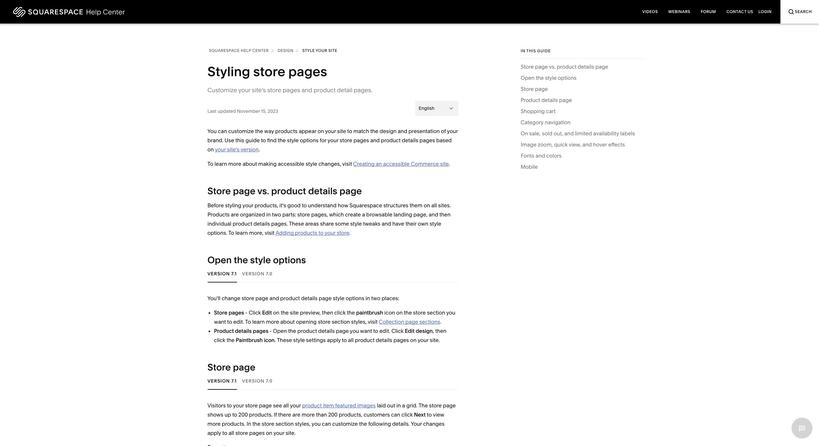 Task type: describe. For each thing, give the bounding box(es) containing it.
way
[[264, 128, 274, 134]]

adding products to your store .
[[276, 230, 351, 236]]

own
[[418, 221, 429, 227]]

contact us
[[727, 9, 754, 14]]

on sale, sold out, and limited availability labels
[[521, 130, 635, 137]]

1 vertical spatial these
[[277, 337, 292, 344]]

design link
[[278, 47, 294, 54]]

open inside open the style options link
[[521, 75, 535, 81]]

to down share
[[319, 230, 324, 236]]

your down the sections
[[418, 337, 429, 344]]

15,
[[261, 108, 267, 114]]

adding products to your store link
[[276, 230, 350, 236]]

some
[[335, 221, 349, 227]]

hover
[[594, 141, 608, 148]]

site up opening
[[290, 310, 299, 316]]

to inside laid out in a grid. the store page shows up to 200 products. if there are more than 200 products, customers can click
[[232, 412, 237, 418]]

1 200 from the left
[[239, 412, 248, 418]]

styles, inside icon on the store section you want to edit. to learn more about opening store section styles, visit
[[351, 319, 367, 325]]

product down 'paintbrush'
[[355, 337, 375, 344]]

style your site link
[[302, 47, 337, 54]]

their
[[406, 221, 417, 227]]

1 horizontal spatial click
[[392, 328, 404, 334]]

1 vertical spatial store page
[[208, 362, 256, 373]]

find
[[267, 137, 277, 144]]

learn inside icon on the store section you want to edit. to learn more about opening store section styles, visit
[[252, 319, 265, 325]]

laid out in a grid. the store page shows up to 200 products. if there are more than 200 products, customers can click
[[208, 402, 456, 418]]

zoom,
[[538, 141, 553, 148]]

style inside you can customize the way products appear on your site to match the design and presentation of your brand. use this guide to find the style options for your store pages and product details pages based on
[[287, 137, 299, 144]]

style
[[302, 48, 315, 53]]

these inside 'before styling your products, it's good to understand how squarespace structures them on all sites. products are organized in two parts: store pages, which create a browsable landing page, and then individual product details pages. these areas share some style tweaks and have their own style options. to learn more, visit'
[[289, 221, 304, 227]]

for
[[320, 137, 327, 144]]

sections
[[420, 319, 441, 325]]

customers
[[364, 412, 390, 418]]

section inside "to view more products. in the store section styles, you can customize the following details. your changes apply to all store pages on your site."
[[276, 421, 294, 427]]

forum
[[701, 9, 717, 14]]

videos link
[[638, 0, 664, 24]]

then inside , then click the
[[436, 328, 447, 334]]

site right commerce
[[440, 161, 449, 167]]

next
[[414, 412, 426, 418]]

version
[[241, 146, 259, 153]]

then inside 'before styling your products, it's good to understand how squarespace structures them on all sites. products are organized in two parts: store pages, which create a browsable landing page, and then individual product details pages. these areas share some style tweaks and have their own style options. to learn more, visit'
[[440, 211, 451, 218]]

in this guide
[[521, 48, 551, 53]]

can inside you can customize the way products appear on your site to match the design and presentation of your brand. use this guide to find the style options for your store pages and product details pages based on
[[218, 128, 227, 134]]

webinars
[[669, 9, 691, 14]]

page,
[[414, 211, 428, 218]]

1 vertical spatial two
[[372, 295, 381, 302]]

product inside store page vs. product details page link
[[557, 63, 577, 70]]

areas
[[305, 221, 319, 227]]

1 horizontal spatial apply
[[327, 337, 341, 344]]

0 vertical spatial in
[[521, 48, 526, 53]]

2 200 from the left
[[328, 412, 338, 418]]

your down 'brand.'
[[215, 146, 226, 153]]

0 vertical spatial open the style options
[[521, 75, 577, 81]]

product down opening
[[298, 328, 317, 334]]

product up than
[[302, 402, 322, 409]]

all down icon on the store section you want to edit. to learn more about opening store section styles, visit
[[348, 337, 354, 344]]

can inside "to view more products. in the store section styles, you can customize the following details. your changes apply to all store pages on your site."
[[322, 421, 331, 427]]

1 vertical spatial products
[[295, 230, 318, 236]]

all inside 'before styling your products, it's good to understand how squarespace structures them on all sites. products are organized in two parts: store pages, which create a browsable landing page, and then individual product details pages. these areas share some style tweaks and have their own style options. to learn more, visit'
[[432, 202, 437, 209]]

0 vertical spatial pages.
[[354, 86, 373, 94]]

store inside 'before styling your products, it's good to understand how squarespace structures them on all sites. products are organized in two parts: store pages, which create a browsable landing page, and then individual product details pages. these areas share some style tweaks and have their own style options. to learn more, visit'
[[298, 211, 310, 218]]

can inside laid out in a grid. the store page shows up to 200 products. if there are more than 200 products, customers can click
[[391, 412, 400, 418]]

laid
[[377, 402, 386, 409]]

style right own
[[430, 221, 442, 227]]

are inside 'before styling your products, it's good to understand how squarespace structures them on all sites. products are organized in two parts: store pages, which create a browsable landing page, and then individual product details pages. these areas share some style tweaks and have their own style options. to learn more, visit'
[[231, 211, 239, 218]]

customize inside "to view more products. in the store section styles, you can customize the following details. your changes apply to all store pages on your site."
[[333, 421, 358, 427]]

product item featured images link
[[302, 402, 376, 409]]

to left view
[[427, 412, 432, 418]]

to learn more about making accessible style changes, visit creating an accessible commerce site .
[[208, 161, 452, 167]]

all inside "to view more products. in the store section styles, you can customize the following details. your changes apply to all store pages on your site."
[[229, 430, 234, 436]]

collection
[[379, 319, 404, 325]]

product details page link
[[521, 96, 572, 107]]

style down create
[[351, 221, 362, 227]]

shows
[[208, 412, 223, 418]]

your inside "style your site" 'link'
[[316, 48, 328, 53]]

site's
[[227, 146, 240, 153]]

visitors
[[208, 402, 226, 409]]

fonts and colors
[[521, 152, 562, 159]]

learn inside 'before styling your products, it's good to understand how squarespace structures them on all sites. products are organized in two parts: store pages, which create a browsable landing page, and then individual product details pages. these areas share some style tweaks and have their own style options. to learn more, visit'
[[236, 230, 248, 236]]

an
[[376, 161, 382, 167]]

places:
[[382, 295, 400, 302]]

options down store page vs. product details page link at top right
[[558, 75, 577, 81]]

1 horizontal spatial edit
[[405, 328, 415, 334]]

details.
[[392, 421, 410, 427]]

details inside you can customize the way products appear on your site to match the design and presentation of your brand. use this guide to find the style options for your store pages and product details pages based on
[[402, 137, 419, 144]]

grid.
[[407, 402, 418, 409]]

in inside "to view more products. in the store section styles, you can customize the following details. your changes apply to all store pages on your site."
[[247, 421, 251, 427]]

store inside you can customize the way products appear on your site to match the design and presentation of your brand. use this guide to find the style options for your store pages and product details pages based on
[[340, 137, 353, 144]]

2 horizontal spatial section
[[427, 310, 446, 316]]

, then click the
[[214, 328, 447, 344]]

sites.
[[438, 202, 451, 209]]

products. inside "to view more products. in the store section styles, you can customize the following details. your changes apply to all store pages on your site."
[[222, 421, 246, 427]]

you'll
[[208, 295, 221, 302]]

1 vertical spatial -
[[270, 328, 272, 334]]

presentation
[[409, 128, 440, 134]]

understand
[[308, 202, 337, 209]]

visit inside icon on the store section you want to edit. to learn more about opening store section styles, visit
[[368, 319, 378, 325]]

product inside 'before styling your products, it's good to understand how squarespace structures them on all sites. products are organized in two parts: store pages, which create a browsable landing page, and then individual product details pages. these areas share some style tweaks and have their own style options. to learn more, visit'
[[233, 221, 252, 227]]

0 vertical spatial click
[[249, 310, 261, 316]]

you
[[208, 128, 217, 134]]

in inside laid out in a grid. the store page shows up to 200 products. if there are more than 200 products, customers can click
[[397, 402, 401, 409]]

to left match
[[348, 128, 352, 134]]

site. inside "to view more products. in the store section styles, you can customize the following details. your changes apply to all store pages on your site."
[[286, 430, 296, 436]]

shopping
[[521, 108, 545, 115]]

icon inside icon on the store section you want to edit. to learn more about opening store section styles, visit
[[385, 310, 395, 316]]

sold
[[542, 130, 553, 137]]

your right of
[[447, 128, 458, 134]]

us
[[748, 9, 754, 14]]

search
[[796, 9, 812, 14]]

effects
[[609, 141, 625, 148]]

more down 'site's'
[[228, 161, 242, 167]]

styles, inside "to view more products. in the store section styles, you can customize the following details. your changes apply to all store pages on your site."
[[295, 421, 311, 427]]

sale,
[[530, 130, 541, 137]]

1 accessible from the left
[[278, 161, 305, 167]]

options inside you can customize the way products appear on your site to match the design and presentation of your brand. use this guide to find the style options for your store pages and product details pages based on
[[300, 137, 319, 144]]

style left settings
[[293, 337, 305, 344]]

to inside 'before styling your products, it's good to understand how squarespace structures them on all sites. products are organized in two parts: store pages, which create a browsable landing page, and then individual product details pages. these areas share some style tweaks and have their own style options. to learn more, visit'
[[229, 230, 234, 236]]

squarespace help center
[[209, 48, 269, 53]]

colors
[[547, 152, 562, 159]]

change
[[222, 295, 241, 302]]

styling
[[208, 63, 250, 80]]

item
[[323, 402, 334, 409]]

forum link
[[696, 0, 722, 24]]

product inside you can customize the way products appear on your site to match the design and presentation of your brand. use this guide to find the style options for your store pages and product details pages based on
[[381, 137, 401, 144]]

7.1 for visitors to your store page see all your
[[231, 378, 237, 384]]

1 vertical spatial icon
[[264, 337, 275, 344]]

version 7.1 for you'll change store page and product details page style options in two places:
[[208, 271, 237, 277]]

0 vertical spatial to
[[208, 161, 213, 167]]

image
[[521, 141, 537, 148]]

site inside you can customize the way products appear on your site to match the design and presentation of your brand. use this guide to find the style options for your store pages and product details pages based on
[[337, 128, 346, 134]]

help
[[241, 48, 251, 53]]

0 vertical spatial edit
[[262, 310, 272, 316]]

edit. inside icon on the store section you want to edit. to learn more about opening store section styles, visit
[[234, 319, 244, 325]]

your down share
[[325, 230, 336, 236]]

detail
[[337, 86, 353, 94]]

styling store pages
[[208, 63, 327, 80]]

1 horizontal spatial site.
[[430, 337, 440, 344]]

and inside fonts and colors link
[[536, 152, 545, 159]]

shopping cart link
[[521, 107, 556, 118]]

creating
[[353, 161, 375, 167]]

store pages - click edit on the site preview, then click the paintbrush
[[214, 310, 383, 316]]

your inside "to view more products. in the store section styles, you can customize the following details. your changes apply to all store pages on your site."
[[274, 430, 285, 436]]

version 7.1 button for you'll change store page and product details page style options in two places:
[[208, 265, 237, 283]]

7.0 for you'll change store page and product details page style options in two places:
[[266, 271, 273, 277]]

last
[[208, 108, 217, 114]]

product for product details pages - open the product details page you want to edit. click edit design
[[214, 328, 234, 334]]

version 7.0 for you'll change store page and product details page style options in two places:
[[242, 271, 273, 277]]

view,
[[569, 141, 582, 148]]

images
[[358, 402, 376, 409]]

cart
[[546, 108, 556, 115]]

0 horizontal spatial open
[[208, 255, 232, 266]]

0 horizontal spatial squarespace
[[209, 48, 240, 53]]

customize inside you can customize the way products appear on your site to match the design and presentation of your brand. use this guide to find the style options for your store pages and product details pages based on
[[228, 128, 254, 134]]

store inside laid out in a grid. the store page shows up to 200 products. if there are more than 200 products, customers can click
[[429, 402, 442, 409]]

0 vertical spatial store page vs. product details page
[[521, 63, 609, 70]]

product details page
[[521, 97, 572, 103]]

1 horizontal spatial open
[[273, 328, 287, 334]]

options.
[[208, 230, 227, 236]]

before
[[208, 202, 224, 209]]

styling
[[225, 202, 242, 209]]

your right for
[[328, 137, 339, 144]]

version 7.0 for visitors to your store page see all your
[[242, 378, 273, 384]]

on inside icon on the store section you want to edit. to learn more about opening store section styles, visit
[[397, 310, 403, 316]]

more,
[[249, 230, 264, 236]]

before styling your products, it's good to understand how squarespace structures them on all sites. products are organized in two parts: store pages, which create a browsable landing page, and then individual product details pages. these areas share some style tweaks and have their own style options. to learn more, visit
[[208, 202, 451, 236]]

based
[[437, 137, 452, 144]]

2023
[[268, 108, 278, 114]]

visitors to your store page see all your product item featured images
[[208, 402, 376, 409]]

products inside you can customize the way products appear on your site to match the design and presentation of your brand. use this guide to find the style options for your store pages and product details pages based on
[[275, 128, 298, 134]]

0 horizontal spatial vs.
[[258, 186, 269, 197]]

1 horizontal spatial section
[[332, 319, 350, 325]]

limited
[[575, 130, 592, 137]]



Task type: locate. For each thing, give the bounding box(es) containing it.
have
[[393, 221, 405, 227]]

1 horizontal spatial customize
[[333, 421, 358, 427]]

site's
[[252, 86, 266, 94]]

products, inside laid out in a grid. the store page shows up to 200 products. if there are more than 200 products, customers can click
[[339, 412, 363, 418]]

page inside laid out in a grid. the store page shows up to 200 products. if there are more than 200 products, customers can click
[[443, 402, 456, 409]]

more inside "to view more products. in the store section styles, you can customize the following details. your changes apply to all store pages on your site."
[[208, 421, 221, 427]]

design right match
[[380, 128, 397, 134]]

your
[[411, 421, 422, 427]]

1 tab list from the top
[[208, 265, 459, 283]]

0 vertical spatial apply
[[327, 337, 341, 344]]

0 vertical spatial visit
[[342, 161, 352, 167]]

1 horizontal spatial open the style options
[[521, 75, 577, 81]]

0 vertical spatial can
[[218, 128, 227, 134]]

0 horizontal spatial this
[[236, 137, 244, 144]]

0 horizontal spatial customize
[[228, 128, 254, 134]]

2 version 7.1 from the top
[[208, 378, 237, 384]]

parts:
[[283, 211, 296, 218]]

product down organized
[[233, 221, 252, 227]]

view
[[433, 412, 445, 418]]

to up up
[[227, 402, 232, 409]]

1 horizontal spatial pages.
[[354, 86, 373, 94]]

create
[[345, 211, 361, 218]]

in right out
[[397, 402, 401, 409]]

,
[[433, 328, 434, 334]]

want down 'paintbrush'
[[360, 328, 372, 334]]

open the style options up store page link on the right top of page
[[521, 75, 577, 81]]

and inside on sale, sold out, and limited availability labels link
[[565, 130, 574, 137]]

on inside "to view more products. in the store section styles, you can customize the following details. your changes apply to all store pages on your site."
[[266, 430, 273, 436]]

7.0 for visitors to your store page see all your
[[266, 378, 273, 384]]

landing
[[394, 211, 412, 218]]

2 vertical spatial click
[[402, 412, 413, 418]]

more inside laid out in a grid. the store page shows up to 200 products. if there are more than 200 products, customers can click
[[302, 412, 315, 418]]

are down visitors to your store page see all your product item featured images
[[293, 412, 301, 418]]

accessible
[[278, 161, 305, 167], [383, 161, 410, 167]]

browsable
[[367, 211, 393, 218]]

icon up collection
[[385, 310, 395, 316]]

tab list
[[208, 265, 459, 283], [208, 372, 459, 390]]

0 vertical spatial open
[[521, 75, 535, 81]]

your down if
[[274, 430, 285, 436]]

to
[[208, 161, 213, 167], [229, 230, 234, 236], [245, 319, 251, 325]]

7.1 for you'll change store page and product details page style options in two places:
[[231, 271, 237, 277]]

edit up the paintbrush
[[262, 310, 272, 316]]

2 version 7.0 from the top
[[242, 378, 273, 384]]

1 vertical spatial section
[[332, 319, 350, 325]]

a left grid.
[[402, 402, 405, 409]]

your
[[316, 48, 328, 53], [239, 86, 251, 94], [325, 128, 336, 134], [447, 128, 458, 134], [328, 137, 339, 144], [215, 146, 226, 153], [243, 202, 254, 209], [325, 230, 336, 236], [418, 337, 429, 344], [233, 402, 244, 409], [290, 402, 301, 409], [274, 430, 285, 436]]

pages.
[[354, 86, 373, 94], [271, 221, 288, 227]]

click up the paintbrush
[[249, 310, 261, 316]]

products. inside laid out in a grid. the store page shows up to 200 products. if there are more than 200 products, customers can click
[[249, 412, 273, 418]]

two inside 'before styling your products, it's good to understand how squarespace structures them on all sites. products are organized in two parts: store pages, which create a browsable landing page, and then individual product details pages. these areas share some style tweaks and have their own style options. to learn more, visit'
[[272, 211, 281, 218]]

to up the paintbrush
[[245, 319, 251, 325]]

the inside icon on the store section you want to edit. to learn more about opening store section styles, visit
[[404, 310, 412, 316]]

you inside icon on the store section you want to edit. to learn more about opening store section styles, visit
[[447, 310, 456, 316]]

you for following
[[312, 421, 321, 427]]

open down store pages - click edit on the site preview, then click the paintbrush
[[273, 328, 287, 334]]

0 horizontal spatial click
[[214, 337, 225, 344]]

0 vertical spatial edit.
[[234, 319, 244, 325]]

login link
[[759, 0, 772, 24]]

2 horizontal spatial learn
[[252, 319, 265, 325]]

changes
[[423, 421, 445, 427]]

structures
[[384, 202, 409, 209]]

all left sites.
[[432, 202, 437, 209]]

design inside you can customize the way products appear on your site to match the design and presentation of your brand. use this guide to find the style options for your store pages and product details pages based on
[[380, 128, 397, 134]]

visit inside 'before styling your products, it's good to understand how squarespace structures them on all sites. products are organized in two parts: store pages, which create a browsable landing page, and then individual product details pages. these areas share some style tweaks and have their own style options. to learn more, visit'
[[265, 230, 275, 236]]

style
[[545, 75, 557, 81], [287, 137, 299, 144], [306, 161, 317, 167], [351, 221, 362, 227], [430, 221, 442, 227], [250, 255, 271, 266], [333, 295, 345, 302], [293, 337, 305, 344]]

store
[[521, 63, 534, 70], [521, 86, 534, 92], [208, 186, 231, 197], [214, 310, 228, 316], [208, 362, 231, 373]]

open the style options down more,
[[208, 255, 306, 266]]

0 horizontal spatial learn
[[215, 161, 227, 167]]

1 vertical spatial can
[[391, 412, 400, 418]]

1 horizontal spatial products,
[[339, 412, 363, 418]]

pages. inside 'before styling your products, it's good to understand how squarespace structures them on all sites. products are organized in two parts: store pages, which create a browsable landing page, and then individual product details pages. these areas share some style tweaks and have their own style options. to learn more, visit'
[[271, 221, 288, 227]]

1 horizontal spatial in
[[521, 48, 526, 53]]

click inside , then click the
[[214, 337, 225, 344]]

2 7.0 from the top
[[266, 378, 273, 384]]

english
[[419, 105, 435, 111]]

want down you'll
[[214, 319, 226, 325]]

click down collection
[[392, 328, 404, 334]]

0 horizontal spatial click
[[249, 310, 261, 316]]

availability
[[594, 130, 619, 137]]

about inside icon on the store section you want to edit. to learn more about opening store section styles, visit
[[281, 319, 295, 325]]

1 vertical spatial store page vs. product details page
[[208, 186, 362, 197]]

want inside icon on the store section you want to edit. to learn more about opening store section styles, visit
[[214, 319, 226, 325]]

your site's version .
[[215, 146, 260, 153]]

the inside open the style options link
[[536, 75, 544, 81]]

1 horizontal spatial styles,
[[351, 319, 367, 325]]

1 vertical spatial in
[[366, 295, 370, 302]]

mobile
[[521, 164, 538, 170]]

a inside 'before styling your products, it's good to understand how squarespace structures them on all sites. products are organized in two parts: store pages, which create a browsable landing page, and then individual product details pages. these areas share some style tweaks and have their own style options. to learn more, visit'
[[362, 211, 365, 218]]

version 7.1 button
[[208, 265, 237, 283], [208, 372, 237, 390]]

0 vertical spatial about
[[243, 161, 257, 167]]

are inside laid out in a grid. the store page shows up to 200 products. if there are more than 200 products, customers can click
[[293, 412, 301, 418]]

2 vertical spatial visit
[[368, 319, 378, 325]]

1 vertical spatial open
[[208, 255, 232, 266]]

1 horizontal spatial edit.
[[380, 328, 390, 334]]

two down it's
[[272, 211, 281, 218]]

image zoom, quick view, and hover effects
[[521, 141, 625, 148]]

contact us link
[[722, 0, 759, 24]]

style down store page vs. product details page link at top right
[[545, 75, 557, 81]]

style left 'changes,'
[[306, 161, 317, 167]]

1 horizontal spatial visit
[[342, 161, 352, 167]]

0 vertical spatial 7.0
[[266, 271, 273, 277]]

all right see
[[283, 402, 289, 409]]

to inside 'before styling your products, it's good to understand how squarespace structures them on all sites. products are organized in two parts: store pages, which create a browsable landing page, and then individual product details pages. these areas share some style tweaks and have their own style options. to learn more, visit'
[[302, 202, 307, 209]]

to inside icon on the store section you want to edit. to learn more about opening store section styles, visit
[[245, 319, 251, 325]]

you inside "to view more products. in the store section styles, you can customize the following details. your changes apply to all store pages on your site."
[[312, 421, 321, 427]]

paintbrush icon . these style settings apply to all product details pages on your site.
[[236, 337, 440, 344]]

1 vertical spatial customize
[[333, 421, 358, 427]]

to down product details pages - open the product details page you want to edit. click edit design
[[342, 337, 347, 344]]

to down change
[[227, 319, 232, 325]]

0 horizontal spatial styles,
[[295, 421, 311, 427]]

you for click
[[350, 328, 359, 334]]

product up store pages - click edit on the site preview, then click the paintbrush
[[280, 295, 300, 302]]

a
[[362, 211, 365, 218], [402, 402, 405, 409]]

store page down the paintbrush
[[208, 362, 256, 373]]

1 7.1 from the top
[[231, 271, 237, 277]]

0 horizontal spatial products,
[[255, 202, 278, 209]]

2 tab list from the top
[[208, 372, 459, 390]]

paintbrush
[[356, 310, 383, 316]]

this
[[527, 48, 536, 53], [236, 137, 244, 144]]

0 horizontal spatial about
[[243, 161, 257, 167]]

pages
[[289, 63, 327, 80], [283, 86, 300, 94], [354, 137, 369, 144], [420, 137, 435, 144], [229, 310, 244, 316], [253, 328, 269, 334], [394, 337, 409, 344], [249, 430, 265, 436]]

1 vertical spatial edit
[[405, 328, 415, 334]]

0 horizontal spatial 200
[[239, 412, 248, 418]]

collection page sections link
[[379, 319, 441, 325]]

on inside 'before styling your products, it's good to understand how squarespace structures them on all sites. products are organized in two parts: store pages, which create a browsable landing page, and then individual product details pages. these areas share some style tweaks and have their own style options. to learn more, visit'
[[424, 202, 430, 209]]

apply
[[327, 337, 341, 344], [208, 430, 221, 436]]

english button
[[415, 101, 459, 116]]

styles, down 'paintbrush'
[[351, 319, 367, 325]]

2 accessible from the left
[[383, 161, 410, 167]]

learn down your site's version link
[[215, 161, 227, 167]]

this inside you can customize the way products appear on your site to match the design and presentation of your brand. use this guide to find the style options for your store pages and product details pages based on
[[236, 137, 244, 144]]

your right style
[[316, 48, 328, 53]]

to right up
[[232, 412, 237, 418]]

1 horizontal spatial store page vs. product details page
[[521, 63, 609, 70]]

click down grid.
[[402, 412, 413, 418]]

store page vs. product details page up open the style options link
[[521, 63, 609, 70]]

labels
[[621, 130, 635, 137]]

0 vertical spatial learn
[[215, 161, 227, 167]]

click inside laid out in a grid. the store page shows up to 200 products. if there are more than 200 products, customers can click
[[402, 412, 413, 418]]

design down the sections
[[416, 328, 433, 334]]

up
[[225, 412, 231, 418]]

site. down "there"
[[286, 430, 296, 436]]

paintbrush
[[236, 337, 263, 344]]

1 version 7.1 from the top
[[208, 271, 237, 277]]

click
[[249, 310, 261, 316], [392, 328, 404, 334]]

out
[[387, 402, 395, 409]]

0 vertical spatial icon
[[385, 310, 395, 316]]

your right visitors
[[233, 402, 244, 409]]

2 horizontal spatial visit
[[368, 319, 378, 325]]

0 horizontal spatial to
[[208, 161, 213, 167]]

0 vertical spatial customize
[[228, 128, 254, 134]]

details inside 'before styling your products, it's good to understand how squarespace structures them on all sites. products are organized in two parts: store pages, which create a browsable landing page, and then individual product details pages. these areas share some style tweaks and have their own style options. to learn more, visit'
[[254, 221, 270, 227]]

0 horizontal spatial section
[[276, 421, 294, 427]]

product
[[557, 63, 577, 70], [314, 86, 336, 94], [381, 137, 401, 144], [271, 186, 306, 197], [233, 221, 252, 227], [280, 295, 300, 302], [298, 328, 317, 334], [355, 337, 375, 344], [302, 402, 322, 409]]

site inside 'link'
[[329, 48, 337, 53]]

2 vertical spatial section
[[276, 421, 294, 427]]

1 vertical spatial want
[[360, 328, 372, 334]]

organized
[[240, 211, 265, 218]]

products
[[208, 211, 230, 218]]

products, inside 'before styling your products, it's good to understand how squarespace structures them on all sites. products are organized in two parts: store pages, which create a browsable landing page, and then individual product details pages. these areas share some style tweaks and have their own style options. to learn more, visit'
[[255, 202, 278, 209]]

collection page sections .
[[379, 319, 442, 325]]

pages. up adding in the bottom of the page
[[271, 221, 288, 227]]

0 horizontal spatial guide
[[246, 137, 260, 144]]

version 7.0 button
[[242, 265, 273, 283], [242, 372, 273, 390]]

accessible right an
[[383, 161, 410, 167]]

login
[[759, 9, 772, 14]]

your up for
[[325, 128, 336, 134]]

category navigation link
[[521, 118, 571, 129]]

0 vertical spatial version 7.1 button
[[208, 265, 237, 283]]

product up open the style options link
[[557, 63, 577, 70]]

style right find
[[287, 137, 299, 144]]

if
[[274, 412, 277, 418]]

0 vertical spatial you
[[447, 310, 456, 316]]

about down the version
[[243, 161, 257, 167]]

these down parts:
[[289, 221, 304, 227]]

version 7.1 button for visitors to your store page see all your
[[208, 372, 237, 390]]

individual
[[208, 221, 232, 227]]

options up 'paintbrush'
[[346, 295, 365, 302]]

in up 'paintbrush'
[[366, 295, 370, 302]]

2 horizontal spatial can
[[391, 412, 400, 418]]

creating an accessible commerce site link
[[353, 161, 449, 167]]

your site's version link
[[215, 146, 259, 153]]

edit
[[262, 310, 272, 316], [405, 328, 415, 334]]

center
[[252, 48, 269, 53]]

to down up
[[223, 430, 227, 436]]

2 version 7.1 button from the top
[[208, 372, 237, 390]]

to down 'paintbrush'
[[374, 328, 378, 334]]

a inside laid out in a grid. the store page shows up to 200 products. if there are more than 200 products, customers can click
[[402, 402, 405, 409]]

preview,
[[300, 310, 321, 316]]

1 horizontal spatial design
[[416, 328, 433, 334]]

options down adding in the bottom of the page
[[273, 255, 306, 266]]

customize
[[208, 86, 237, 94]]

0 horizontal spatial store page vs. product details page
[[208, 186, 362, 197]]

more down store pages - click edit on the site preview, then click the paintbrush
[[266, 319, 279, 325]]

1 vertical spatial then
[[322, 310, 333, 316]]

product left detail
[[314, 86, 336, 94]]

0 vertical spatial vs.
[[549, 63, 556, 70]]

tab list for visitors to your store page see all your
[[208, 372, 459, 390]]

0 vertical spatial are
[[231, 211, 239, 218]]

squarespace up create
[[350, 202, 382, 209]]

site
[[329, 48, 337, 53], [337, 128, 346, 134], [440, 161, 449, 167], [290, 310, 299, 316]]

and inside image zoom, quick view, and hover effects link
[[583, 141, 592, 148]]

1 horizontal spatial two
[[372, 295, 381, 302]]

apply down shows
[[208, 430, 221, 436]]

the inside , then click the
[[227, 337, 235, 344]]

product up good
[[271, 186, 306, 197]]

0 vertical spatial tab list
[[208, 265, 459, 283]]

products, left it's
[[255, 202, 278, 209]]

0 horizontal spatial -
[[246, 310, 248, 316]]

to left find
[[261, 137, 266, 144]]

2 version 7.0 button from the top
[[242, 372, 273, 390]]

pages inside "to view more products. in the store section styles, you can customize the following details. your changes apply to all store pages on your site."
[[249, 430, 265, 436]]

1 vertical spatial products,
[[339, 412, 363, 418]]

fonts and colors link
[[521, 151, 562, 162]]

version 7.0
[[242, 271, 273, 277], [242, 378, 273, 384]]

1 version 7.0 button from the top
[[242, 265, 273, 283]]

1 horizontal spatial store page
[[521, 86, 548, 92]]

vs. up open the style options link
[[549, 63, 556, 70]]

learn left more,
[[236, 230, 248, 236]]

1 vertical spatial product
[[214, 328, 234, 334]]

customize up use
[[228, 128, 254, 134]]

page
[[535, 63, 548, 70], [596, 63, 609, 70], [535, 86, 548, 92], [559, 97, 572, 103], [233, 186, 256, 197], [340, 186, 362, 197], [256, 295, 268, 302], [319, 295, 332, 302], [406, 319, 418, 325], [336, 328, 349, 334], [233, 362, 256, 373], [259, 402, 272, 409], [443, 402, 456, 409]]

you'll change store page and product details page style options in two places:
[[208, 295, 400, 302]]

1 version 7.1 button from the top
[[208, 265, 237, 283]]

1 horizontal spatial click
[[335, 310, 346, 316]]

0 vertical spatial version 7.0
[[242, 271, 273, 277]]

200 down the item
[[328, 412, 338, 418]]

you can customize the way products appear on your site to match the design and presentation of your brand. use this guide to find the style options for your store pages and product details pages based on
[[208, 128, 458, 153]]

two left places: on the left of page
[[372, 295, 381, 302]]

0 vertical spatial site.
[[430, 337, 440, 344]]

in right organized
[[266, 211, 271, 218]]

in inside 'before styling your products, it's good to understand how squarespace structures them on all sites. products are organized in two parts: store pages, which create a browsable landing page, and then individual product details pages. these areas share some style tweaks and have their own style options. to learn more, visit'
[[266, 211, 271, 218]]

version
[[208, 271, 230, 277], [242, 271, 265, 277], [208, 378, 230, 384], [242, 378, 265, 384]]

version 7.1 up visitors
[[208, 378, 237, 384]]

0 horizontal spatial in
[[247, 421, 251, 427]]

site.
[[430, 337, 440, 344], [286, 430, 296, 436]]

adding
[[276, 230, 294, 236]]

see
[[273, 402, 282, 409]]

2 vertical spatial can
[[322, 421, 331, 427]]

product up creating an accessible commerce site link
[[381, 137, 401, 144]]

1 horizontal spatial this
[[527, 48, 536, 53]]

0 horizontal spatial accessible
[[278, 161, 305, 167]]

site. down ,
[[430, 337, 440, 344]]

version 7.1 for visitors to your store page see all your
[[208, 378, 237, 384]]

guide inside you can customize the way products appear on your site to match the design and presentation of your brand. use this guide to find the style options for your store pages and product details pages based on
[[246, 137, 260, 144]]

products. down up
[[222, 421, 246, 427]]

more left than
[[302, 412, 315, 418]]

0 vertical spatial two
[[272, 211, 281, 218]]

webinars link
[[664, 0, 696, 24]]

0 vertical spatial product
[[521, 97, 541, 103]]

products, down featured
[[339, 412, 363, 418]]

2 vertical spatial in
[[397, 402, 401, 409]]

1 7.0 from the top
[[266, 271, 273, 277]]

category navigation
[[521, 119, 571, 126]]

november
[[237, 108, 260, 114]]

can down than
[[322, 421, 331, 427]]

products up find
[[275, 128, 298, 134]]

1 horizontal spatial about
[[281, 319, 295, 325]]

squarespace help center link
[[209, 47, 269, 54]]

your inside 'before styling your products, it's good to understand how squarespace structures them on all sites. products are organized in two parts: store pages, which create a browsable landing page, and then individual product details pages. these areas share some style tweaks and have their own style options. to learn more, visit'
[[243, 202, 254, 209]]

1 horizontal spatial learn
[[236, 230, 248, 236]]

section down "there"
[[276, 421, 294, 427]]

apply down product details pages - open the product details page you want to edit. click edit design
[[327, 337, 341, 344]]

tab list for you'll change store page and product details page style options in two places:
[[208, 265, 459, 283]]

style down more,
[[250, 255, 271, 266]]

accessible right making on the top of page
[[278, 161, 305, 167]]

icon on the store section you want to edit. to learn more about opening store section styles, visit
[[214, 310, 456, 325]]

learn
[[215, 161, 227, 167], [236, 230, 248, 236], [252, 319, 265, 325]]

visit
[[342, 161, 352, 167], [265, 230, 275, 236], [368, 319, 378, 325]]

0 vertical spatial these
[[289, 221, 304, 227]]

to inside icon on the store section you want to edit. to learn more about opening store section styles, visit
[[227, 319, 232, 325]]

apply inside "to view more products. in the store section styles, you can customize the following details. your changes apply to all store pages on your site."
[[208, 430, 221, 436]]

open up store page link on the right top of page
[[521, 75, 535, 81]]

changes,
[[319, 161, 341, 167]]

1 horizontal spatial guide
[[538, 48, 551, 53]]

more inside icon on the store section you want to edit. to learn more about opening store section styles, visit
[[266, 319, 279, 325]]

a right create
[[362, 211, 365, 218]]

1 vertical spatial open the style options
[[208, 255, 306, 266]]

style up icon on the store section you want to edit. to learn more about opening store section styles, visit
[[333, 295, 345, 302]]

squarespace
[[209, 48, 240, 53], [350, 202, 382, 209]]

1 vertical spatial site.
[[286, 430, 296, 436]]

1 horizontal spatial icon
[[385, 310, 395, 316]]

1 vertical spatial are
[[293, 412, 301, 418]]

about down store pages - click edit on the site preview, then click the paintbrush
[[281, 319, 295, 325]]

store page vs. product details page
[[521, 63, 609, 70], [208, 186, 362, 197]]

on sale, sold out, and limited availability labels link
[[521, 129, 635, 140]]

1 vertical spatial a
[[402, 402, 405, 409]]

version 7.0 button for visitors to your store page see all your
[[242, 372, 273, 390]]

brand.
[[208, 137, 223, 144]]

click up product details pages - open the product details page you want to edit. click edit design
[[335, 310, 346, 316]]

2 7.1 from the top
[[231, 378, 237, 384]]

0 horizontal spatial site.
[[286, 430, 296, 436]]

there
[[278, 412, 291, 418]]

share
[[320, 221, 334, 227]]

can down out
[[391, 412, 400, 418]]

0 horizontal spatial open the style options
[[208, 255, 306, 266]]

0 horizontal spatial product
[[214, 328, 234, 334]]

0 horizontal spatial visit
[[265, 230, 275, 236]]

2 vertical spatial learn
[[252, 319, 265, 325]]

your up organized
[[243, 202, 254, 209]]

updated
[[218, 108, 236, 114]]

1 vertical spatial to
[[229, 230, 234, 236]]

your up "there"
[[290, 402, 301, 409]]

product for product details page
[[521, 97, 541, 103]]

all down up
[[229, 430, 234, 436]]

how
[[338, 202, 348, 209]]

open down options.
[[208, 255, 232, 266]]

1 version 7.0 from the top
[[242, 271, 273, 277]]

2 horizontal spatial click
[[402, 412, 413, 418]]

version 7.1 button up visitors
[[208, 372, 237, 390]]

0 horizontal spatial want
[[214, 319, 226, 325]]

making
[[258, 161, 277, 167]]

in
[[266, 211, 271, 218], [366, 295, 370, 302], [397, 402, 401, 409]]

0 vertical spatial -
[[246, 310, 248, 316]]

version 7.0 button for you'll change store page and product details page style options in two places:
[[242, 265, 273, 283]]

about
[[243, 161, 257, 167], [281, 319, 295, 325]]

your left site's
[[239, 86, 251, 94]]

then down sites.
[[440, 211, 451, 218]]

edit. up the paintbrush
[[234, 319, 244, 325]]

guide up store page vs. product details page link at top right
[[538, 48, 551, 53]]

to
[[348, 128, 352, 134], [261, 137, 266, 144], [302, 202, 307, 209], [319, 230, 324, 236], [227, 319, 232, 325], [374, 328, 378, 334], [342, 337, 347, 344], [227, 402, 232, 409], [232, 412, 237, 418], [427, 412, 432, 418], [223, 430, 227, 436]]

1 vertical spatial 7.0
[[266, 378, 273, 384]]

1 vertical spatial squarespace
[[350, 202, 382, 209]]

0 horizontal spatial pages.
[[271, 221, 288, 227]]

icon right the paintbrush
[[264, 337, 275, 344]]

0 horizontal spatial products.
[[222, 421, 246, 427]]

then right "preview,"
[[322, 310, 333, 316]]

then right ,
[[436, 328, 447, 334]]

squarespace inside 'before styling your products, it's good to understand how squarespace structures them on all sites. products are organized in two parts: store pages, which create a browsable landing page, and then individual product details pages. these areas share some style tweaks and have their own style options. to learn more, visit'
[[350, 202, 382, 209]]

section up the sections
[[427, 310, 446, 316]]



Task type: vqa. For each thing, say whether or not it's contained in the screenshot.
"2023"
yes



